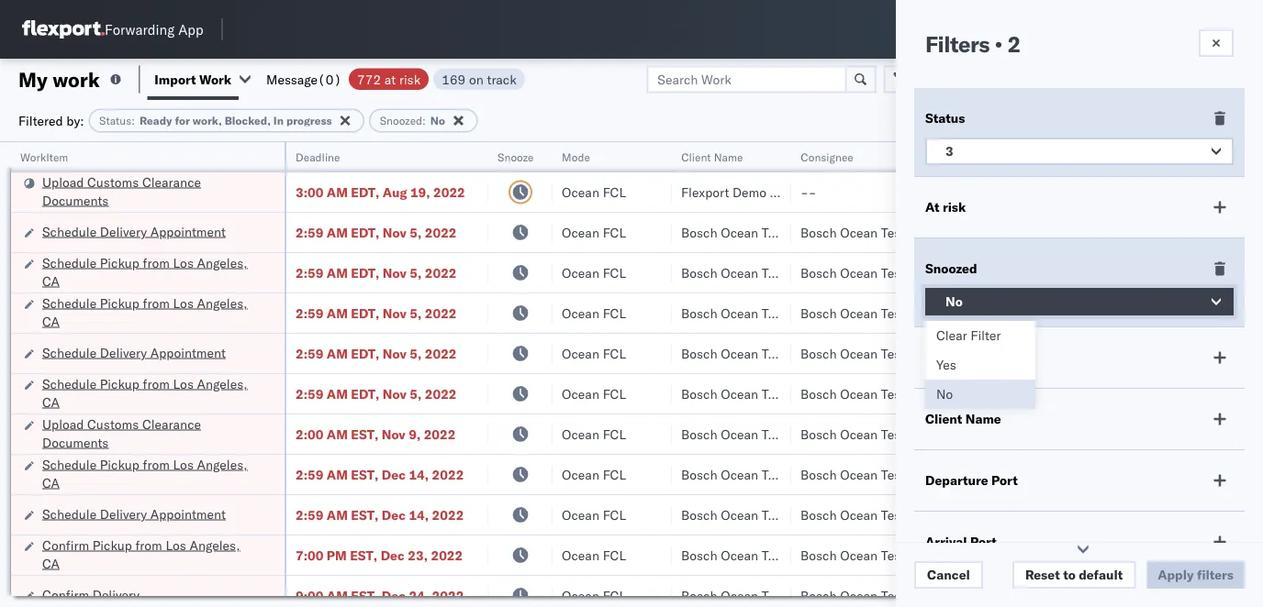 Task type: describe. For each thing, give the bounding box(es) containing it.
3 2:59 am edt, nov 5, 2022 from the top
[[296, 305, 457, 321]]

pickup for 3rd schedule pickup from los angeles, ca button from the top
[[100, 376, 140, 392]]

est, for schedule delivery appointment
[[351, 507, 379, 523]]

at
[[926, 199, 940, 215]]

pm
[[327, 548, 347, 564]]

1 schedule pickup from los angeles, ca button from the top
[[42, 254, 261, 292]]

ceau7522281, hlxu6 for 4th schedule pickup from los angeles, ca button from the bottom
[[1131, 264, 1263, 281]]

yes
[[937, 357, 957, 373]]

8 flex- from the top
[[1014, 548, 1053, 564]]

import
[[155, 71, 196, 87]]

clear filter
[[937, 328, 1001, 344]]

1 ca from the top
[[42, 273, 60, 289]]

5 fcl from the top
[[603, 346, 626, 362]]

est, for upload customs clearance documents
[[351, 427, 379, 443]]

uetu5 for schedule delivery appointment
[[1229, 507, 1263, 523]]

1 schedule delivery appointment from the top
[[42, 224, 226, 240]]

2 flex-1846748 from the top
[[1014, 305, 1109, 321]]

6 fcl from the top
[[603, 386, 626, 402]]

resize handle column header for client name
[[769, 142, 792, 608]]

7 fcl from the top
[[603, 427, 626, 443]]

on
[[469, 71, 484, 87]]

4 1846748 from the top
[[1053, 386, 1109, 402]]

2022 for 3rd schedule pickup from los angeles, ca button from the top
[[425, 386, 457, 402]]

2022 for upload customs clearance documents button associated with 3:00 am edt, aug 19, 2022
[[433, 184, 465, 200]]

reset to default button
[[1013, 562, 1136, 589]]

te
[[1251, 225, 1263, 241]]

169 on track
[[442, 71, 517, 87]]

dec for confirm pickup from los angeles, ca
[[381, 548, 405, 564]]

upload customs clearance documents link for 3:00
[[42, 173, 261, 210]]

uetu5 for confirm delivery
[[1229, 588, 1263, 604]]

ocean fcl for "confirm pickup from los angeles, ca" button
[[562, 548, 626, 564]]

client inside button
[[681, 150, 711, 164]]

2
[[1008, 30, 1021, 58]]

1 horizontal spatial name
[[966, 411, 1002, 427]]

at
[[384, 71, 396, 87]]

upload customs clearance documents for 2:00 am est, nov 9, 2022
[[42, 416, 201, 451]]

1 - from the left
[[801, 184, 809, 200]]

lhuu7894563, for confirm pickup from los angeles, ca
[[1131, 547, 1226, 563]]

ca inside confirm pickup from los angeles, ca
[[42, 556, 60, 572]]

confirm delivery link
[[42, 586, 140, 605]]

snoozed for snoozed
[[926, 261, 977, 277]]

3 schedule pickup from los angeles, ca from the top
[[42, 376, 247, 410]]

schedule pickup from los angeles, ca link for 4th schedule pickup from los angeles, ca button from the bottom
[[42, 254, 261, 291]]

ab for 7:00 pm est, dec 23, 2022
[[1251, 548, 1263, 564]]

7 2:59 from the top
[[296, 507, 324, 523]]

5 2:59 am edt, nov 5, 2022 from the top
[[296, 386, 457, 402]]

6 edt, from the top
[[351, 386, 380, 402]]

3 edt, from the top
[[351, 265, 380, 281]]

file exception
[[951, 71, 1036, 87]]

1 flex- from the top
[[1014, 184, 1053, 200]]

flexport demo consignee
[[681, 184, 832, 200]]

1 flex-1889466 from the top
[[1014, 467, 1109, 483]]

resize handle column header for container numbers
[[1219, 142, 1241, 608]]

ready
[[140, 114, 172, 128]]

forwarding app
[[105, 21, 204, 38]]

2 schedule pickup from los angeles, ca from the top
[[42, 295, 247, 330]]

2022 for upload customs clearance documents button associated with 2:00 am est, nov 9, 2022
[[424, 427, 456, 443]]

1 2:59 from the top
[[296, 225, 324, 241]]

list box containing clear filter
[[926, 321, 1036, 410]]

9 flex- from the top
[[1014, 588, 1053, 604]]

upload customs clearance documents for 3:00 am edt, aug 19, 2022
[[42, 174, 201, 208]]

2 ocean fcl from the top
[[562, 225, 626, 241]]

snoozed : no
[[380, 114, 445, 128]]

in
[[273, 114, 284, 128]]

exception
[[976, 71, 1036, 87]]

clearance for 3:00 am edt, aug 19, 2022
[[142, 174, 201, 190]]

3 fcl from the top
[[603, 265, 626, 281]]

14, for schedule delivery appointment
[[409, 507, 429, 523]]

container numbers
[[1131, 143, 1180, 171]]

4 flex-1846748 from the top
[[1014, 386, 1109, 402]]

1 appointment from the top
[[150, 224, 226, 240]]

3 resize handle column header from the left
[[531, 142, 553, 608]]

8 fcl from the top
[[603, 467, 626, 483]]

reset to default
[[1026, 567, 1123, 584]]

2 edt, from the top
[[351, 225, 380, 241]]

actions
[[1208, 150, 1246, 164]]

7 flex- from the top
[[1014, 507, 1053, 523]]

2 schedule pickup from los angeles, ca button from the top
[[42, 294, 261, 333]]

ceau7522281, hlxu6 for 3rd schedule pickup from los angeles, ca button from the top
[[1131, 386, 1263, 402]]

4 schedule pickup from los angeles, ca button from the top
[[42, 456, 261, 494]]

numbers
[[1131, 157, 1177, 171]]

ocean fcl for 3rd schedule pickup from los angeles, ca button from the top
[[562, 386, 626, 402]]

4 2:59 from the top
[[296, 346, 324, 362]]

customs for 3:00 am edt, aug 19, 2022
[[87, 174, 139, 190]]

confirm delivery button
[[42, 586, 140, 606]]

confirm pickup from los angeles, ca button
[[42, 537, 261, 575]]

am for 3rd schedule pickup from los angeles, ca button from the top
[[327, 386, 348, 402]]

Search Work text field
[[647, 66, 847, 93]]

dec for schedule pickup from los angeles, ca
[[382, 467, 406, 483]]

hlxu6 for 3rd schedule pickup from los angeles, ca button from the top
[[1229, 386, 1263, 402]]

schedule delivery appointment button for 2:59 am est, dec 14, 2022
[[42, 505, 226, 526]]

filtered by:
[[18, 112, 84, 129]]

am for 4th schedule pickup from los angeles, ca button from the top of the page
[[327, 467, 348, 483]]

by:
[[66, 112, 84, 129]]

resize handle column header for deadline
[[466, 142, 488, 608]]

1 hlxu6 from the top
[[1229, 224, 1263, 240]]

9 resize handle column header from the left
[[1230, 142, 1252, 608]]

uetu5 for schedule pickup from los angeles, ca
[[1229, 466, 1263, 483]]

clearance for 2:00 am est, nov 9, 2022
[[142, 416, 201, 432]]

id
[[1008, 150, 1019, 164]]

3 1846748 from the top
[[1053, 346, 1109, 362]]

1 edt, from the top
[[351, 184, 380, 200]]

2:00 am est, nov 9, 2022
[[296, 427, 456, 443]]

(0)
[[318, 71, 342, 87]]

my work
[[18, 67, 100, 92]]

23,
[[408, 548, 428, 564]]

import work
[[155, 71, 231, 87]]

6 flex- from the top
[[1014, 467, 1053, 483]]

2 2:59 am edt, nov 5, 2022 from the top
[[296, 265, 457, 281]]

4 flex-1889466 from the top
[[1014, 588, 1109, 604]]

no button
[[926, 288, 1234, 316]]

arrival port
[[926, 534, 997, 550]]

3 2:59 from the top
[[296, 305, 324, 321]]

documents for 2:00
[[42, 435, 109, 451]]

3 flex-1889466 from the top
[[1014, 548, 1109, 564]]

ceau7522281, for 3rd schedule pickup from los angeles, ca button from the top
[[1131, 386, 1226, 402]]

my
[[18, 67, 48, 92]]

5, for 3rd schedule pickup from los angeles, ca button from the top
[[410, 386, 422, 402]]

lhuu7894563, uetu5 for schedule pickup from los angeles, ca
[[1131, 466, 1263, 483]]

5 flex- from the top
[[1014, 386, 1053, 402]]

1 flex-1846748 from the top
[[1014, 225, 1109, 241]]

2 am from the top
[[327, 225, 348, 241]]

at risk
[[926, 199, 966, 215]]

schedule for 1st schedule delivery appointment button
[[42, 224, 97, 240]]

uetu5 for confirm pickup from los angeles, ca
[[1229, 547, 1263, 563]]

4 edt, from the top
[[351, 305, 380, 321]]

ocean fcl for 2:59 am est, dec 14, 2022 schedule delivery appointment button
[[562, 507, 626, 523]]

dec for confirm delivery
[[382, 588, 406, 604]]

1 vertical spatial client name
[[926, 411, 1002, 427]]

schedule delivery appointment for 2:59 am est, dec 14, 2022
[[42, 506, 226, 522]]

track
[[487, 71, 517, 87]]

772
[[357, 71, 381, 87]]

1 2:59 am edt, nov 5, 2022 from the top
[[296, 225, 457, 241]]

ceau7522281, hlxu6 for upload customs clearance documents button associated with 2:00 am est, nov 9, 2022
[[1131, 426, 1263, 442]]

action
[[1200, 71, 1241, 87]]

--
[[801, 184, 817, 200]]

blocked,
[[225, 114, 271, 128]]

work
[[199, 71, 231, 87]]

4 2:59 am edt, nov 5, 2022 from the top
[[296, 346, 457, 362]]

angeles, inside confirm pickup from los angeles, ca
[[190, 538, 240, 554]]

lhuu7894563, uetu5 for schedule delivery appointment
[[1131, 507, 1263, 523]]

aug
[[383, 184, 407, 200]]

work
[[53, 67, 100, 92]]

2 flex-1889466 from the top
[[1014, 507, 1109, 523]]

6 2:59 from the top
[[296, 467, 324, 483]]

client name inside button
[[681, 150, 743, 164]]

status : ready for work, blocked, in progress
[[99, 114, 332, 128]]

batch
[[1161, 71, 1197, 87]]

from for schedule pickup from los angeles, ca link associated with third schedule pickup from los angeles, ca button from the bottom
[[143, 295, 170, 311]]

client name button
[[672, 146, 773, 164]]

schedule delivery appointment link for 2:59 am edt, nov 5, 2022
[[42, 344, 226, 362]]

upload customs clearance documents button for 2:00 am est, nov 9, 2022
[[42, 415, 261, 454]]

resize handle column header for mode
[[650, 142, 672, 608]]

schedule for 3rd schedule pickup from los angeles, ca button from the top
[[42, 376, 97, 392]]

pickup for "confirm pickup from los angeles, ca" button
[[92, 538, 132, 554]]

dec for schedule delivery appointment
[[382, 507, 406, 523]]

3:00
[[296, 184, 324, 200]]

1 schedule delivery appointment button from the top
[[42, 223, 226, 243]]

24,
[[409, 588, 429, 604]]

2 fcl from the top
[[603, 225, 626, 241]]

for
[[175, 114, 190, 128]]

2 1846748 from the top
[[1053, 305, 1109, 321]]

batch action
[[1161, 71, 1241, 87]]

3 flex- from the top
[[1014, 305, 1053, 321]]

clear
[[937, 328, 968, 344]]

ab for 9:00 am est, dec 24, 2022
[[1251, 588, 1263, 604]]

: for snoozed
[[422, 114, 426, 128]]

schedule pickup from los angeles, ca link for 3rd schedule pickup from los angeles, ca button from the top
[[42, 375, 261, 412]]

ocean fcl for 4th schedule pickup from los angeles, ca button from the top of the page
[[562, 467, 626, 483]]

4 ca from the top
[[42, 475, 60, 491]]

deadline button
[[286, 146, 470, 164]]

10 fcl from the top
[[603, 548, 626, 564]]

message (0)
[[266, 71, 342, 87]]

4 1889466 from the top
[[1053, 588, 1109, 604]]

consignee inside button
[[801, 150, 854, 164]]

1 fcl from the top
[[603, 184, 626, 200]]

772 at risk
[[357, 71, 421, 87]]

demo
[[733, 184, 767, 200]]

mode inside mode button
[[562, 150, 590, 164]]

5 edt, from the top
[[351, 346, 380, 362]]

consignee button
[[792, 146, 957, 164]]

2:59 am est, dec 14, 2022 for schedule pickup from los angeles, ca
[[296, 467, 464, 483]]

cancel
[[927, 567, 970, 584]]

ceau7522281, hlxu6 for third schedule pickup from los angeles, ca button from the bottom
[[1131, 305, 1263, 321]]

hlxu6 for schedule delivery appointment button for 2:59 am edt, nov 5, 2022
[[1229, 345, 1263, 361]]

ceau7522281, for upload customs clearance documents button associated with 2:00 am est, nov 9, 2022
[[1131, 426, 1226, 442]]

ceau7522281, for schedule delivery appointment button for 2:59 am edt, nov 5, 2022
[[1131, 345, 1226, 361]]

19,
[[410, 184, 430, 200]]

1 horizontal spatial mode
[[926, 350, 960, 366]]

filter
[[971, 328, 1001, 344]]

7:00 pm est, dec 23, 2022
[[296, 548, 463, 564]]

work,
[[193, 114, 222, 128]]

batch action button
[[1133, 66, 1253, 93]]

appointment for 2:59 am est, dec 14, 2022
[[150, 506, 226, 522]]

lhuu7894563, uetu5 for confirm delivery
[[1131, 588, 1263, 604]]

1 schedule delivery appointment link from the top
[[42, 223, 226, 241]]

forwarding app link
[[22, 20, 204, 39]]

schedule for 4th schedule pickup from los angeles, ca button from the bottom
[[42, 255, 97, 271]]

container
[[1131, 143, 1180, 157]]

1 ceau7522281, hlxu6 from the top
[[1131, 224, 1263, 240]]

2022 for 4th schedule pickup from los angeles, ca button from the bottom
[[425, 265, 457, 281]]

3:00 am edt, aug 19, 2022
[[296, 184, 465, 200]]

2022 for 2:59 am est, dec 14, 2022 schedule delivery appointment button
[[432, 507, 464, 523]]

customs for 2:00 am est, nov 9, 2022
[[87, 416, 139, 432]]

2022 for "confirm pickup from los angeles, ca" button
[[431, 548, 463, 564]]

am for schedule delivery appointment button for 2:59 am edt, nov 5, 2022
[[327, 346, 348, 362]]

2 flex- from the top
[[1014, 225, 1053, 241]]

9:00
[[296, 588, 324, 604]]

5 2:59 from the top
[[296, 386, 324, 402]]

flex id button
[[975, 146, 1104, 164]]

2:59 am est, dec 14, 2022 for schedule delivery appointment
[[296, 507, 464, 523]]

•
[[995, 30, 1003, 58]]

delivery for 9:00 am est, dec 24, 2022
[[92, 587, 140, 603]]

ocean fcl for confirm delivery button
[[562, 588, 626, 604]]

mode button
[[553, 146, 654, 164]]



Task type: locate. For each thing, give the bounding box(es) containing it.
11 ocean fcl from the top
[[562, 588, 626, 604]]

0 vertical spatial documents
[[42, 192, 109, 208]]

documents for 3:00
[[42, 192, 109, 208]]

risk right at
[[399, 71, 421, 87]]

filters
[[926, 30, 990, 58]]

5,
[[410, 225, 422, 241], [410, 265, 422, 281], [410, 305, 422, 321], [410, 346, 422, 362], [410, 386, 422, 402]]

1 vertical spatial port
[[971, 534, 997, 550]]

: left the ready
[[132, 114, 135, 128]]

est, for confirm delivery
[[351, 588, 379, 604]]

am
[[327, 184, 348, 200], [327, 225, 348, 241], [327, 265, 348, 281], [327, 305, 348, 321], [327, 346, 348, 362], [327, 386, 348, 402], [327, 427, 348, 443], [327, 467, 348, 483], [327, 507, 348, 523], [327, 588, 348, 604]]

0 vertical spatial consignee
[[801, 150, 854, 164]]

dec up 7:00 pm est, dec 23, 2022
[[382, 507, 406, 523]]

1 vertical spatial upload customs clearance documents
[[42, 416, 201, 451]]

hlxu6 for upload customs clearance documents button associated with 2:00 am est, nov 9, 2022
[[1229, 426, 1263, 442]]

6 ceau7522281, from the top
[[1131, 426, 1226, 442]]

upload for 2:00 am est, nov 9, 2022
[[42, 416, 84, 432]]

am for 4th schedule pickup from los angeles, ca button from the bottom
[[327, 265, 348, 281]]

1 vertical spatial upload
[[42, 416, 84, 432]]

:
[[132, 114, 135, 128], [422, 114, 426, 128]]

1 vertical spatial appointment
[[150, 345, 226, 361]]

1 vertical spatial documents
[[42, 435, 109, 451]]

3 1889466 from the top
[[1053, 548, 1109, 564]]

no
[[430, 114, 445, 128], [946, 294, 963, 310], [937, 387, 953, 403]]

1 horizontal spatial risk
[[943, 199, 966, 215]]

1 resize handle column header from the left
[[263, 142, 285, 608]]

2 vertical spatial appointment
[[150, 506, 226, 522]]

lhuu7894563, for confirm delivery
[[1131, 588, 1226, 604]]

schedule delivery appointment
[[42, 224, 226, 240], [42, 345, 226, 361], [42, 506, 226, 522]]

1 ceau7522281, from the top
[[1131, 224, 1226, 240]]

snoozed up deadline button
[[380, 114, 422, 128]]

1846748
[[1053, 225, 1109, 241], [1053, 305, 1109, 321], [1053, 346, 1109, 362], [1053, 386, 1109, 402]]

1 vertical spatial ab
[[1251, 588, 1263, 604]]

5 5, from the top
[[410, 386, 422, 402]]

departure port
[[926, 473, 1018, 489]]

0 vertical spatial 2:59 am est, dec 14, 2022
[[296, 467, 464, 483]]

0 horizontal spatial status
[[99, 114, 132, 128]]

consignee right demo
[[770, 184, 832, 200]]

4 uetu5 from the top
[[1229, 588, 1263, 604]]

9 fcl from the top
[[603, 507, 626, 523]]

2 2:59 from the top
[[296, 265, 324, 281]]

client up flexport
[[681, 150, 711, 164]]

pickup
[[100, 255, 140, 271], [100, 295, 140, 311], [100, 376, 140, 392], [100, 457, 140, 473], [92, 538, 132, 554]]

ocean fcl for schedule delivery appointment button for 2:59 am edt, nov 5, 2022
[[562, 346, 626, 362]]

0 vertical spatial upload customs clearance documents
[[42, 174, 201, 208]]

name up demo
[[714, 150, 743, 164]]

client down yes
[[926, 411, 963, 427]]

ocean
[[562, 184, 600, 200], [562, 225, 600, 241], [721, 225, 759, 241], [840, 225, 878, 241], [562, 265, 600, 281], [721, 265, 759, 281], [840, 265, 878, 281], [562, 305, 600, 321], [721, 305, 759, 321], [840, 305, 878, 321], [562, 346, 600, 362], [721, 346, 759, 362], [840, 346, 878, 362], [562, 386, 600, 402], [721, 386, 759, 402], [840, 386, 878, 402], [562, 427, 600, 443], [721, 427, 759, 443], [840, 427, 878, 443], [562, 467, 600, 483], [721, 467, 759, 483], [840, 467, 878, 483], [562, 507, 600, 523], [721, 507, 759, 523], [840, 507, 878, 523], [562, 548, 600, 564], [721, 548, 759, 564], [840, 548, 878, 564], [562, 588, 600, 604], [721, 588, 759, 604], [840, 588, 878, 604]]

9 am from the top
[[327, 507, 348, 523]]

0 horizontal spatial :
[[132, 114, 135, 128]]

2 documents from the top
[[42, 435, 109, 451]]

upload customs clearance documents
[[42, 174, 201, 208], [42, 416, 201, 451]]

delivery for 2:59 am edt, nov 5, 2022
[[100, 345, 147, 361]]

est, up 7:00 pm est, dec 23, 2022
[[351, 507, 379, 523]]

3 uetu5 from the top
[[1229, 547, 1263, 563]]

mode right snooze
[[562, 150, 590, 164]]

2 ab from the top
[[1251, 588, 1263, 604]]

7 schedule from the top
[[42, 506, 97, 522]]

status up 3
[[926, 110, 965, 126]]

los inside confirm pickup from los angeles, ca
[[166, 538, 186, 554]]

1 ocean fcl from the top
[[562, 184, 626, 200]]

list box
[[926, 321, 1036, 410]]

0 horizontal spatial risk
[[399, 71, 421, 87]]

1 clearance from the top
[[142, 174, 201, 190]]

upload
[[42, 174, 84, 190], [42, 416, 84, 432]]

2 vertical spatial no
[[937, 387, 953, 403]]

1 lhuu7894563, uetu5 from the top
[[1131, 466, 1263, 483]]

confirm for confirm pickup from los angeles, ca
[[42, 538, 89, 554]]

app
[[178, 21, 204, 38]]

2022 for schedule delivery appointment button for 2:59 am edt, nov 5, 2022
[[425, 346, 457, 362]]

cancel button
[[915, 562, 983, 589]]

am for third schedule pickup from los angeles, ca button from the bottom
[[327, 305, 348, 321]]

resize handle column header
[[263, 142, 285, 608], [466, 142, 488, 608], [531, 142, 553, 608], [650, 142, 672, 608], [769, 142, 792, 608], [953, 142, 975, 608], [1100, 142, 1122, 608], [1219, 142, 1241, 608], [1230, 142, 1252, 608]]

flex id
[[984, 150, 1019, 164]]

schedule
[[42, 224, 97, 240], [42, 255, 97, 271], [42, 295, 97, 311], [42, 345, 97, 361], [42, 376, 97, 392], [42, 457, 97, 473], [42, 506, 97, 522]]

1 vertical spatial schedule delivery appointment
[[42, 345, 226, 361]]

ocean fcl for third schedule pickup from los angeles, ca button from the bottom
[[562, 305, 626, 321]]

6 ocean fcl from the top
[[562, 386, 626, 402]]

3 5, from the top
[[410, 305, 422, 321]]

0 horizontal spatial client name
[[681, 150, 743, 164]]

am for upload customs clearance documents button associated with 2:00 am est, nov 9, 2022
[[327, 427, 348, 443]]

1 vertical spatial schedule delivery appointment button
[[42, 344, 226, 364]]

ceau7522281,
[[1131, 224, 1226, 240], [1131, 264, 1226, 281], [1131, 305, 1226, 321], [1131, 345, 1226, 361], [1131, 386, 1226, 402], [1131, 426, 1226, 442]]

resize handle column header for flex id
[[1100, 142, 1122, 608]]

2:59 am est, dec 14, 2022 down 2:00 am est, nov 9, 2022
[[296, 467, 464, 483]]

169
[[442, 71, 466, 87]]

schedule pickup from los angeles, ca link
[[42, 254, 261, 291], [42, 294, 261, 331], [42, 375, 261, 412], [42, 456, 261, 493]]

schedule delivery appointment link for 2:59 am est, dec 14, 2022
[[42, 505, 226, 524]]

1 14, from the top
[[409, 467, 429, 483]]

2022 for confirm delivery button
[[432, 588, 464, 604]]

upload for 3:00 am edt, aug 19, 2022
[[42, 174, 84, 190]]

progress
[[286, 114, 332, 128]]

flex
[[984, 150, 1005, 164]]

1 5, from the top
[[410, 225, 422, 241]]

2 schedule delivery appointment button from the top
[[42, 344, 226, 364]]

ocean fcl for upload customs clearance documents button associated with 2:00 am est, nov 9, 2022
[[562, 427, 626, 443]]

0 vertical spatial port
[[992, 473, 1018, 489]]

am for 2:59 am est, dec 14, 2022 schedule delivery appointment button
[[327, 507, 348, 523]]

confirm delivery
[[42, 587, 140, 603]]

: up deadline button
[[422, 114, 426, 128]]

1 vertical spatial mode
[[926, 350, 960, 366]]

snooze
[[498, 150, 534, 164]]

1 vertical spatial clearance
[[142, 416, 201, 432]]

1 horizontal spatial :
[[422, 114, 426, 128]]

0 vertical spatial appointment
[[150, 224, 226, 240]]

flexport. image
[[22, 20, 105, 39]]

flex-1889466 button
[[984, 462, 1113, 488], [984, 462, 1113, 488], [984, 503, 1113, 528], [984, 503, 1113, 528], [984, 543, 1113, 569], [984, 543, 1113, 569], [984, 584, 1113, 608], [984, 584, 1113, 608]]

import work button
[[155, 71, 231, 87]]

1 vertical spatial 2:59 am est, dec 14, 2022
[[296, 507, 464, 523]]

2 vertical spatial schedule delivery appointment
[[42, 506, 226, 522]]

5 ca from the top
[[42, 556, 60, 572]]

deadline
[[296, 150, 340, 164]]

client name down yes
[[926, 411, 1002, 427]]

2022 for 4th schedule pickup from los angeles, ca button from the top of the page
[[432, 467, 464, 483]]

: for status
[[132, 114, 135, 128]]

3 schedule delivery appointment link from the top
[[42, 505, 226, 524]]

2:00
[[296, 427, 324, 443]]

1 vertical spatial risk
[[943, 199, 966, 215]]

default
[[1079, 567, 1123, 584]]

ceau7522281, for 4th schedule pickup from los angeles, ca button from the bottom
[[1131, 264, 1226, 281]]

test
[[762, 225, 786, 241], [881, 225, 906, 241], [762, 265, 786, 281], [881, 265, 906, 281], [762, 305, 786, 321], [881, 305, 906, 321], [762, 346, 786, 362], [881, 346, 906, 362], [762, 386, 786, 402], [881, 386, 906, 402], [762, 427, 786, 443], [881, 427, 906, 443], [762, 467, 786, 483], [881, 467, 906, 483], [762, 507, 786, 523], [881, 507, 906, 523], [762, 548, 786, 564], [881, 548, 906, 564], [762, 588, 786, 604], [881, 588, 906, 604]]

resize handle column header for workitem
[[263, 142, 285, 608]]

schedule for 2:59 am est, dec 14, 2022 schedule delivery appointment button
[[42, 506, 97, 522]]

workitem
[[20, 150, 68, 164]]

confirm up the confirm delivery at the bottom
[[42, 538, 89, 554]]

0 vertical spatial client
[[681, 150, 711, 164]]

2 - from the left
[[809, 184, 817, 200]]

schedule pickup from los angeles, ca link for 4th schedule pickup from los angeles, ca button from the top of the page
[[42, 456, 261, 493]]

2 upload customs clearance documents button from the top
[[42, 415, 261, 454]]

2 clearance from the top
[[142, 416, 201, 432]]

1 vertical spatial consignee
[[770, 184, 832, 200]]

0 vertical spatial upload customs clearance documents button
[[42, 173, 261, 212]]

1660288
[[1053, 184, 1109, 200]]

3 lhuu7894563, from the top
[[1131, 547, 1226, 563]]

11 fcl from the top
[[603, 588, 626, 604]]

filtered
[[18, 112, 63, 129]]

2 2:59 am est, dec 14, 2022 from the top
[[296, 507, 464, 523]]

pickup for 4th schedule pickup from los angeles, ca button from the top of the page
[[100, 457, 140, 473]]

2 1889466 from the top
[[1053, 507, 1109, 523]]

risk right the 'at' at the top right
[[943, 199, 966, 215]]

3 schedule delivery appointment from the top
[[42, 506, 226, 522]]

1 customs from the top
[[87, 174, 139, 190]]

port for departure port
[[992, 473, 1018, 489]]

schedule delivery appointment button for 2:59 am edt, nov 5, 2022
[[42, 344, 226, 364]]

3 appointment from the top
[[150, 506, 226, 522]]

dec left 23,
[[381, 548, 405, 564]]

1 vertical spatial no
[[946, 294, 963, 310]]

1 1846748 from the top
[[1053, 225, 1109, 241]]

2 schedule delivery appointment link from the top
[[42, 344, 226, 362]]

reset
[[1026, 567, 1060, 584]]

from inside confirm pickup from los angeles, ca
[[135, 538, 162, 554]]

client name up flexport
[[681, 150, 743, 164]]

3 ca from the top
[[42, 394, 60, 410]]

1 vertical spatial client
[[926, 411, 963, 427]]

delivery
[[100, 224, 147, 240], [100, 345, 147, 361], [100, 506, 147, 522], [92, 587, 140, 603]]

snoozed down at risk
[[926, 261, 977, 277]]

2 appointment from the top
[[150, 345, 226, 361]]

pickup for third schedule pickup from los angeles, ca button from the bottom
[[100, 295, 140, 311]]

flexport
[[681, 184, 729, 200]]

1 vertical spatial snoozed
[[926, 261, 977, 277]]

1 documents from the top
[[42, 192, 109, 208]]

am for confirm delivery button
[[327, 588, 348, 604]]

1 horizontal spatial snoozed
[[926, 261, 977, 277]]

0 vertical spatial schedule delivery appointment
[[42, 224, 226, 240]]

mode down clear
[[926, 350, 960, 366]]

0 vertical spatial schedule delivery appointment link
[[42, 223, 226, 241]]

hlxu6 for 4th schedule pickup from los angeles, ca button from the bottom
[[1229, 264, 1263, 281]]

1 upload customs clearance documents link from the top
[[42, 173, 261, 210]]

lhuu7894563, uetu5 for confirm pickup from los angeles, ca
[[1131, 547, 1263, 563]]

pickup inside confirm pickup from los angeles, ca
[[92, 538, 132, 554]]

hlxu6
[[1229, 224, 1263, 240], [1229, 264, 1263, 281], [1229, 305, 1263, 321], [1229, 345, 1263, 361], [1229, 386, 1263, 402], [1229, 426, 1263, 442]]

1 schedule pickup from los angeles, ca from the top
[[42, 255, 247, 289]]

8 resize handle column header from the left
[[1219, 142, 1241, 608]]

schedule pickup from los angeles, ca link for third schedule pickup from los angeles, ca button from the bottom
[[42, 294, 261, 331]]

0 vertical spatial snoozed
[[380, 114, 422, 128]]

1 vertical spatial confirm
[[42, 587, 89, 603]]

flex-1846748
[[1014, 225, 1109, 241], [1014, 305, 1109, 321], [1014, 346, 1109, 362], [1014, 386, 1109, 402]]

5, for 4th schedule pickup from los angeles, ca button from the bottom
[[410, 265, 422, 281]]

0 vertical spatial confirm
[[42, 538, 89, 554]]

arrival
[[926, 534, 967, 550]]

1 vertical spatial name
[[966, 411, 1002, 427]]

ceau7522281, for third schedule pickup from los angeles, ca button from the bottom
[[1131, 305, 1226, 321]]

14, up 23,
[[409, 507, 429, 523]]

3 hlxu6 from the top
[[1229, 305, 1263, 321]]

from for 3rd schedule pickup from los angeles, ca button from the top schedule pickup from los angeles, ca link
[[143, 376, 170, 392]]

no down yes
[[937, 387, 953, 403]]

mode
[[562, 150, 590, 164], [926, 350, 960, 366]]

6 am from the top
[[327, 386, 348, 402]]

schedule for schedule delivery appointment button for 2:59 am edt, nov 5, 2022
[[42, 345, 97, 361]]

1 schedule from the top
[[42, 224, 97, 240]]

uetu5
[[1229, 466, 1263, 483], [1229, 507, 1263, 523], [1229, 547, 1263, 563], [1229, 588, 1263, 604]]

2 resize handle column header from the left
[[466, 142, 488, 608]]

0 vertical spatial client name
[[681, 150, 743, 164]]

0 vertical spatial name
[[714, 150, 743, 164]]

name inside button
[[714, 150, 743, 164]]

4 5, from the top
[[410, 346, 422, 362]]

2022
[[433, 184, 465, 200], [425, 225, 457, 241], [425, 265, 457, 281], [425, 305, 457, 321], [425, 346, 457, 362], [425, 386, 457, 402], [424, 427, 456, 443], [432, 467, 464, 483], [432, 507, 464, 523], [431, 548, 463, 564], [432, 588, 464, 604]]

no inside button
[[946, 294, 963, 310]]

3 lhuu7894563, uetu5 from the top
[[1131, 547, 1263, 563]]

name up "departure port"
[[966, 411, 1002, 427]]

schedule delivery appointment for 2:59 am edt, nov 5, 2022
[[42, 345, 226, 361]]

message
[[266, 71, 318, 87]]

from for 4th schedule pickup from los angeles, ca button from the bottom's schedule pickup from los angeles, ca link
[[143, 255, 170, 271]]

5 resize handle column header from the left
[[769, 142, 792, 608]]

7:00
[[296, 548, 324, 564]]

port right departure
[[992, 473, 1018, 489]]

lhuu7894563, for schedule pickup from los angeles, ca
[[1131, 466, 1226, 483]]

3 flex-1846748 from the top
[[1014, 346, 1109, 362]]

schedule delivery appointment button
[[42, 223, 226, 243], [42, 344, 226, 364], [42, 505, 226, 526]]

0 horizontal spatial mode
[[562, 150, 590, 164]]

4 fcl from the top
[[603, 305, 626, 321]]

est, right pm
[[350, 548, 378, 564]]

0 horizontal spatial client
[[681, 150, 711, 164]]

2 ceau7522281, hlxu6 from the top
[[1131, 264, 1263, 281]]

4 schedule pickup from los angeles, ca from the top
[[42, 457, 247, 491]]

hlxu6 for third schedule pickup from los angeles, ca button from the bottom
[[1229, 305, 1263, 321]]

2 schedule from the top
[[42, 255, 97, 271]]

0 vertical spatial no
[[430, 114, 445, 128]]

1 horizontal spatial client
[[926, 411, 963, 427]]

est,
[[351, 427, 379, 443], [351, 467, 379, 483], [351, 507, 379, 523], [350, 548, 378, 564], [351, 588, 379, 604]]

port for arrival port
[[971, 534, 997, 550]]

0 horizontal spatial snoozed
[[380, 114, 422, 128]]

4 schedule from the top
[[42, 345, 97, 361]]

2:59 am est, dec 14, 2022 up 7:00 pm est, dec 23, 2022
[[296, 507, 464, 523]]

client name
[[681, 150, 743, 164], [926, 411, 1002, 427]]

confirm inside confirm pickup from los angeles, ca
[[42, 538, 89, 554]]

upload customs clearance documents button for 3:00 am edt, aug 19, 2022
[[42, 173, 261, 212]]

2 ca from the top
[[42, 314, 60, 330]]

container numbers button
[[1122, 139, 1223, 172]]

forwarding
[[105, 21, 175, 38]]

filters • 2
[[926, 30, 1021, 58]]

6 resize handle column header from the left
[[953, 142, 975, 608]]

4 flex- from the top
[[1014, 346, 1053, 362]]

dec left 24,
[[382, 588, 406, 604]]

14,
[[409, 467, 429, 483], [409, 507, 429, 523]]

2 ceau7522281, from the top
[[1131, 264, 1226, 281]]

ceau7522281, hlxu6 for schedule delivery appointment button for 2:59 am edt, nov 5, 2022
[[1131, 345, 1263, 361]]

0 vertical spatial risk
[[399, 71, 421, 87]]

1 1889466 from the top
[[1053, 467, 1109, 483]]

appointment
[[150, 224, 226, 240], [150, 345, 226, 361], [150, 506, 226, 522]]

ocean fcl for upload customs clearance documents button associated with 3:00 am edt, aug 19, 2022
[[562, 184, 626, 200]]

5, for schedule delivery appointment button for 2:59 am edt, nov 5, 2022
[[410, 346, 422, 362]]

0 vertical spatial clearance
[[142, 174, 201, 190]]

0 vertical spatial upload customs clearance documents link
[[42, 173, 261, 210]]

2:59 am est, dec 14, 2022
[[296, 467, 464, 483], [296, 507, 464, 523]]

1 uetu5 from the top
[[1229, 466, 1263, 483]]

3 button
[[926, 138, 1234, 165]]

9,
[[409, 427, 421, 443]]

departure
[[926, 473, 989, 489]]

2 uetu5 from the top
[[1229, 507, 1263, 523]]

5 hlxu6 from the top
[[1229, 386, 1263, 402]]

0 horizontal spatial name
[[714, 150, 743, 164]]

est, down 7:00 pm est, dec 23, 2022
[[351, 588, 379, 604]]

2 vertical spatial schedule delivery appointment link
[[42, 505, 226, 524]]

1889466
[[1053, 467, 1109, 483], [1053, 507, 1109, 523], [1053, 548, 1109, 564], [1053, 588, 1109, 604]]

1 upload from the top
[[42, 174, 84, 190]]

workitem button
[[11, 146, 266, 164]]

1 upload customs clearance documents from the top
[[42, 174, 201, 208]]

clearance
[[142, 174, 201, 190], [142, 416, 201, 432]]

est, left 9,
[[351, 427, 379, 443]]

pickup for 4th schedule pickup from los angeles, ca button from the bottom
[[100, 255, 140, 271]]

1 upload customs clearance documents button from the top
[[42, 173, 261, 212]]

no down 169
[[430, 114, 445, 128]]

upload customs clearance documents link
[[42, 173, 261, 210], [42, 415, 261, 452]]

status for status : ready for work, blocked, in progress
[[99, 114, 132, 128]]

upload customs clearance documents link for 2:00
[[42, 415, 261, 452]]

flex-1846748 button
[[984, 220, 1113, 246], [984, 220, 1113, 246], [984, 301, 1113, 326], [984, 301, 1113, 326], [984, 341, 1113, 367], [984, 341, 1113, 367], [984, 382, 1113, 407], [984, 382, 1113, 407]]

1 vertical spatial 14,
[[409, 507, 429, 523]]

1 horizontal spatial status
[[926, 110, 965, 126]]

consignee up --
[[801, 150, 854, 164]]

dec down 2:00 am est, nov 9, 2022
[[382, 467, 406, 483]]

2 vertical spatial schedule delivery appointment button
[[42, 505, 226, 526]]

3 ceau7522281, hlxu6 from the top
[[1131, 305, 1263, 321]]

0 vertical spatial customs
[[87, 174, 139, 190]]

14, down 9,
[[409, 467, 429, 483]]

0 vertical spatial ab
[[1251, 548, 1263, 564]]

caiu7969337
[[1131, 184, 1217, 200]]

5 schedule from the top
[[42, 376, 97, 392]]

resize handle column header for consignee
[[953, 142, 975, 608]]

est, down 2:00 am est, nov 9, 2022
[[351, 467, 379, 483]]

no up clear
[[946, 294, 963, 310]]

port
[[992, 473, 1018, 489], [971, 534, 997, 550]]

0 vertical spatial 14,
[[409, 467, 429, 483]]

1 vertical spatial upload customs clearance documents link
[[42, 415, 261, 452]]

Search Shipments (/) text field
[[912, 16, 1089, 43]]

2 upload customs clearance documents from the top
[[42, 416, 201, 451]]

0 vertical spatial upload
[[42, 174, 84, 190]]

0 vertical spatial schedule delivery appointment button
[[42, 223, 226, 243]]

0 vertical spatial mode
[[562, 150, 590, 164]]

3 ceau7522281, from the top
[[1131, 305, 1226, 321]]

9:00 am est, dec 24, 2022
[[296, 588, 464, 604]]

1 2:59 am est, dec 14, 2022 from the top
[[296, 467, 464, 483]]

from for 4th schedule pickup from los angeles, ca button from the top of the page schedule pickup from los angeles, ca link
[[143, 457, 170, 473]]

confirm down confirm pickup from los angeles, ca
[[42, 587, 89, 603]]

1 confirm from the top
[[42, 538, 89, 554]]

lhuu7894563, for schedule delivery appointment
[[1131, 507, 1226, 523]]

1 vertical spatial schedule delivery appointment link
[[42, 344, 226, 362]]

port right "arrival"
[[971, 534, 997, 550]]

3 schedule pickup from los angeles, ca button from the top
[[42, 375, 261, 414]]

3 schedule delivery appointment button from the top
[[42, 505, 226, 526]]

14, for schedule pickup from los angeles, ca
[[409, 467, 429, 483]]

appointment for 2:59 am edt, nov 5, 2022
[[150, 345, 226, 361]]

file
[[951, 71, 973, 87]]

ocean fcl for 4th schedule pickup from los angeles, ca button from the bottom
[[562, 265, 626, 281]]

4 ceau7522281, from the top
[[1131, 345, 1226, 361]]

2 lhuu7894563, uetu5 from the top
[[1131, 507, 1263, 523]]

1 vertical spatial upload customs clearance documents button
[[42, 415, 261, 454]]

am for upload customs clearance documents button associated with 3:00 am edt, aug 19, 2022
[[327, 184, 348, 200]]

est, for confirm pickup from los angeles, ca
[[350, 548, 378, 564]]

status for status
[[926, 110, 965, 126]]

confirm pickup from los angeles, ca
[[42, 538, 240, 572]]

6 ceau7522281, hlxu6 from the top
[[1131, 426, 1263, 442]]

to
[[1063, 567, 1076, 584]]

1 horizontal spatial client name
[[926, 411, 1002, 427]]

1 vertical spatial customs
[[87, 416, 139, 432]]

4 ceau7522281, hlxu6 from the top
[[1131, 345, 1263, 361]]

schedule for third schedule pickup from los angeles, ca button from the bottom
[[42, 295, 97, 311]]

7 am from the top
[[327, 427, 348, 443]]

status right by:
[[99, 114, 132, 128]]



Task type: vqa. For each thing, say whether or not it's contained in the screenshot.
Destination
no



